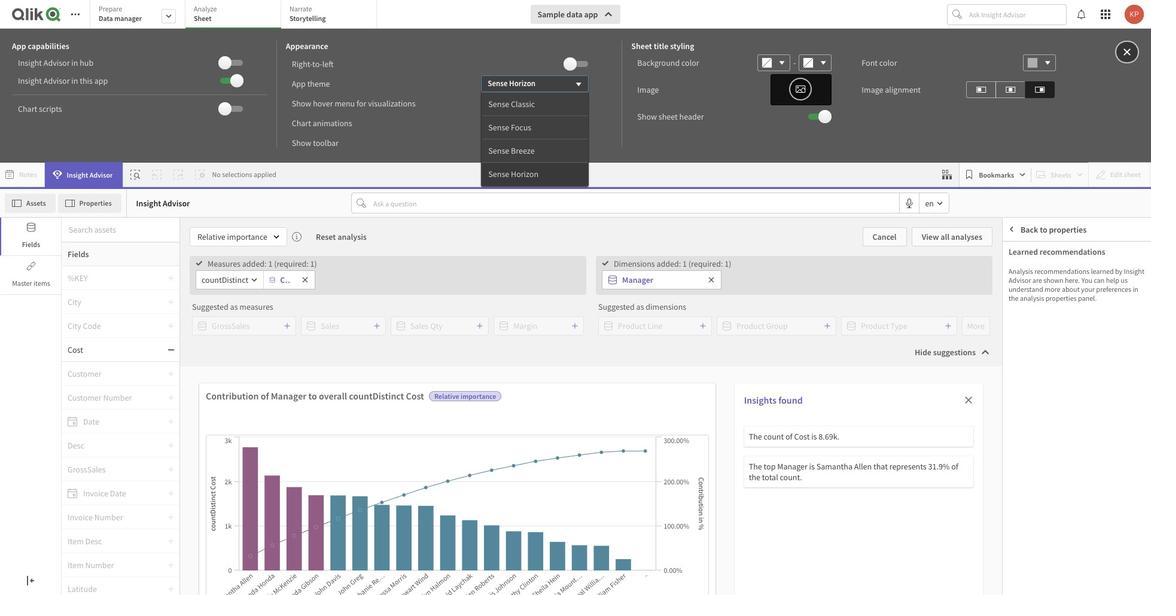 Task type: locate. For each thing, give the bounding box(es) containing it.
show toolbar
[[292, 137, 339, 148]]

new for create
[[717, 413, 734, 425]]

to right saved
[[614, 471, 621, 482]]

0 vertical spatial relative
[[198, 232, 226, 242]]

chart for chart scripts
[[18, 104, 37, 114]]

0 vertical spatial insight advisor
[[67, 170, 113, 179]]

countdistinct
[[202, 275, 249, 285], [349, 390, 404, 402]]

1 1) from the left
[[310, 258, 317, 269]]

relative up the or
[[435, 392, 460, 401]]

1 image from the left
[[638, 84, 659, 95]]

the down analytics
[[749, 432, 763, 442]]

1 horizontal spatial your
[[703, 471, 719, 482]]

manager right top
[[778, 462, 808, 472]]

0 vertical spatial for
[[357, 98, 367, 109]]

help
[[1107, 276, 1120, 285]]

1 horizontal spatial (required:
[[689, 258, 724, 269]]

shown
[[1044, 276, 1064, 285]]

data right sample
[[567, 9, 583, 20]]

insight up chart scripts
[[18, 75, 42, 86]]

new down edit sheet
[[720, 471, 735, 482]]

importance up measures added: 1 (required: 1)
[[227, 232, 268, 242]]

this down the hub at top
[[80, 75, 93, 86]]

sheet. for new
[[737, 471, 758, 482]]

0 horizontal spatial found
[[516, 471, 537, 482]]

2 horizontal spatial data
[[600, 437, 616, 448]]

0 vertical spatial the
[[1009, 294, 1019, 303]]

2 master items button from the left
[[1, 257, 61, 295]]

font
[[862, 57, 878, 68]]

be
[[582, 471, 590, 482]]

fields down search assets text box
[[68, 249, 89, 260]]

1 horizontal spatial 1)
[[725, 258, 732, 269]]

1 vertical spatial for
[[431, 453, 441, 464]]

show left toolbar
[[292, 137, 312, 148]]

2 added: from the left
[[657, 258, 682, 269]]

2 vertical spatial the
[[749, 472, 761, 483]]

1 horizontal spatial sheet
[[730, 438, 748, 448]]

view
[[922, 232, 940, 242]]

1 horizontal spatial you
[[443, 453, 456, 464]]

this
[[80, 75, 93, 86], [687, 275, 709, 293], [623, 471, 636, 482], [445, 487, 458, 498]]

Ask a question text field
[[371, 194, 900, 213]]

sample data app
[[538, 9, 598, 20]]

found inside . any found insights can be saved to this sheet.
[[516, 471, 537, 482]]

sheet. inside ". save any insights you discover to this sheet."
[[460, 487, 481, 498]]

insight advisor up 'discover'
[[386, 470, 436, 480]]

0 vertical spatial sheet
[[659, 111, 678, 122]]

1 horizontal spatial app
[[585, 9, 598, 20]]

image
[[638, 84, 659, 95], [862, 84, 884, 95]]

1 added: from the left
[[242, 258, 267, 269]]

insight advisor down smart search image
[[136, 198, 190, 209]]

1 vertical spatial learned recommendations
[[1028, 281, 1125, 292]]

1 for dimensions
[[683, 258, 687, 269]]

. inside . any found insights can be saved to this sheet.
[[613, 453, 615, 464]]

relative importance up measures
[[198, 232, 268, 242]]

countdistinct inside button
[[202, 275, 249, 285]]

hover
[[313, 98, 333, 109]]

2 vertical spatial new
[[720, 471, 735, 482]]

master items button
[[0, 257, 61, 295], [1, 257, 61, 295]]

analysis right reset
[[338, 232, 367, 242]]

sense left classic
[[489, 99, 510, 110]]

you left with
[[443, 453, 456, 464]]

toolbar
[[313, 137, 339, 148]]

1 horizontal spatial app
[[292, 78, 306, 89]]

sense up sense classic
[[488, 78, 508, 88]]

app inside "button"
[[585, 9, 598, 20]]

manager inside the top manager is samantha allen that represents 31.9% of the total count.
[[778, 462, 808, 472]]

tab list containing prepare
[[90, 0, 381, 30]]

1 horizontal spatial image
[[862, 84, 884, 95]]

close app options image
[[1123, 45, 1133, 59]]

(required: for measures added: 1 (required: 1)
[[274, 258, 309, 269]]

1 suggested from the left
[[192, 302, 229, 313]]

right-to-left
[[292, 58, 334, 69]]

2 as from the left
[[637, 302, 645, 313]]

sense focus
[[489, 122, 532, 133]]

0 horizontal spatial you
[[391, 487, 404, 498]]

1 horizontal spatial fields
[[68, 249, 89, 260]]

1 vertical spatial the
[[749, 462, 763, 472]]

suggested for suggested as dimensions
[[599, 302, 635, 313]]

found down search image
[[516, 471, 537, 482]]

sheet left title
[[632, 41, 653, 51]]

properties up hidden recommendations
[[1050, 224, 1087, 235]]

analysis recommendations learned by insight advisor are shown here. you can help us understand more about your preferences in the analysis properties panel.
[[1009, 267, 1145, 303]]

1) for dimensions added: 1 (required: 1)
[[725, 258, 732, 269]]

visualizations inside to start creating visualizations and build your new sheet.
[[704, 455, 752, 466]]

1 the from the top
[[749, 432, 763, 442]]

can inside . any found insights can be saved to this sheet.
[[567, 471, 580, 482]]

analysis inside button
[[338, 232, 367, 242]]

insights inside . any found insights can be saved to this sheet.
[[538, 471, 566, 482]]

in left the hub at top
[[71, 57, 78, 68]]

analysis down are
[[1021, 294, 1045, 303]]

visualizations right menu
[[368, 98, 416, 109]]

in down insight advisor in hub
[[71, 75, 78, 86]]

1 horizontal spatial relative importance
[[435, 392, 497, 401]]

to down dimensions added: 1 (required: 1)
[[671, 275, 684, 293]]

as down adding
[[637, 302, 645, 313]]

countdistinct down measures
[[202, 275, 249, 285]]

found
[[779, 395, 803, 407], [516, 471, 537, 482]]

in inside analysis recommendations learned by insight advisor are shown here. you can help us understand more about your preferences in the analysis properties panel.
[[1134, 285, 1139, 294]]

cost inside menu item
[[68, 345, 83, 355]]

1 vertical spatial of
[[786, 432, 793, 442]]

1 vertical spatial sheet
[[730, 438, 748, 448]]

importance inside dropdown button
[[227, 232, 268, 242]]

background
[[638, 57, 680, 68]]

for
[[357, 98, 367, 109], [431, 453, 441, 464]]

0 horizontal spatial countdistinct
[[202, 275, 249, 285]]

advisor inside dropdown button
[[90, 170, 113, 179]]

choose an option below to get started adding to this sheet... application
[[0, 0, 1152, 596]]

relative up measures
[[198, 232, 226, 242]]

2 suggested from the left
[[599, 302, 635, 313]]

reset analysis
[[316, 232, 367, 242]]

save
[[448, 470, 464, 480]]

for inside explore your data directly or let qlik generate insights for you with
[[431, 453, 441, 464]]

sense horizon
[[488, 78, 536, 88], [489, 169, 539, 180]]

is left 8.69k.
[[812, 432, 818, 442]]

fields up master items
[[22, 240, 40, 249]]

insight up "properties" button
[[67, 170, 88, 179]]

sheet. down be
[[565, 487, 587, 498]]

1 horizontal spatial as
[[637, 302, 645, 313]]

narrate
[[290, 4, 312, 13]]

insights up ask insight advisor
[[549, 437, 577, 448]]

for inside toolbar
[[357, 98, 367, 109]]

1 color from the left
[[682, 57, 700, 68]]

properties right back at the top of the page
[[1039, 225, 1077, 235]]

2 image from the left
[[862, 84, 884, 95]]

for down directly
[[431, 453, 441, 464]]

0 horizontal spatial insight advisor
[[67, 170, 113, 179]]

1 1 from the left
[[268, 258, 273, 269]]

sheet down analyze
[[194, 14, 212, 23]]

show for show hover menu for visualizations
[[292, 98, 312, 109]]

found right insights
[[779, 395, 803, 407]]

.
[[613, 453, 615, 464], [444, 470, 446, 480]]

color right font
[[880, 57, 898, 68]]

1) down reset
[[310, 258, 317, 269]]

sense breeze
[[489, 145, 535, 156]]

0 horizontal spatial chart
[[18, 104, 37, 114]]

sense horizon up sense classic
[[488, 78, 536, 88]]

image alignment
[[862, 84, 921, 95]]

your up generate
[[387, 437, 403, 448]]

1) up sheet...
[[725, 258, 732, 269]]

edit sheet
[[715, 438, 748, 448]]

samantha
[[817, 462, 853, 472]]

1 horizontal spatial of
[[786, 432, 793, 442]]

insight down smart search image
[[136, 198, 161, 209]]

0 horizontal spatial for
[[357, 98, 367, 109]]

1 vertical spatial new
[[533, 437, 548, 448]]

your down edit icon
[[703, 471, 719, 482]]

app
[[12, 41, 26, 51], [292, 78, 306, 89]]

0 vertical spatial app
[[585, 9, 598, 20]]

panel.
[[1079, 294, 1098, 303]]

toolbar
[[0, 0, 1152, 163]]

for right menu
[[357, 98, 367, 109]]

suggested for suggested as measures
[[192, 302, 229, 313]]

visualizations
[[368, 98, 416, 109], [704, 455, 752, 466]]

can left be
[[567, 471, 580, 482]]

1 vertical spatial your
[[387, 437, 403, 448]]

in right us in the top of the page
[[1134, 285, 1139, 294]]

0 horizontal spatial image
[[638, 84, 659, 95]]

of right 31.9%
[[952, 462, 959, 472]]

0 vertical spatial cost button
[[264, 271, 296, 289]]

header
[[680, 111, 704, 122]]

chart for chart animations
[[292, 118, 311, 128]]

2 1) from the left
[[725, 258, 732, 269]]

0 horizontal spatial importance
[[227, 232, 268, 242]]

1 horizontal spatial insight advisor
[[136, 198, 190, 209]]

1 vertical spatial importance
[[461, 392, 497, 401]]

1 master items button from the left
[[0, 257, 61, 295]]

of inside the top manager is samantha allen that represents 31.9% of the total count.
[[952, 462, 959, 472]]

1 vertical spatial you
[[391, 487, 404, 498]]

show sheet header
[[638, 111, 704, 122]]

insight down generate
[[386, 470, 409, 480]]

start
[[767, 437, 783, 448]]

2 the from the top
[[749, 462, 763, 472]]

measures added: 1 (required: 1)
[[208, 258, 317, 269]]

to left start
[[758, 437, 765, 448]]

1 for measures
[[268, 258, 273, 269]]

2 horizontal spatial your
[[1082, 285, 1096, 294]]

data inside "button"
[[567, 9, 583, 20]]

styling
[[671, 41, 695, 51]]

0 horizontal spatial 1)
[[310, 258, 317, 269]]

show for show sheet header
[[638, 111, 657, 122]]

sense left focus
[[489, 122, 510, 133]]

1 horizontal spatial visualizations
[[704, 455, 752, 466]]

1 vertical spatial app
[[94, 75, 108, 86]]

relative
[[198, 232, 226, 242], [435, 392, 460, 401]]

manager left overall
[[271, 390, 307, 402]]

the left top
[[749, 462, 763, 472]]

0 vertical spatial of
[[261, 390, 269, 402]]

1 vertical spatial show
[[638, 111, 657, 122]]

added: for dimensions
[[657, 258, 682, 269]]

. left save on the bottom
[[444, 470, 446, 480]]

hidden recommendations button
[[1003, 242, 1152, 272]]

show left header
[[638, 111, 657, 122]]

sheet right the edit
[[730, 438, 748, 448]]

scripts
[[39, 104, 62, 114]]

0 horizontal spatial as
[[230, 302, 238, 313]]

sense
[[488, 78, 508, 88], [489, 99, 510, 110], [489, 122, 510, 133], [489, 145, 510, 156], [489, 169, 510, 180]]

0 vertical spatial manager
[[623, 275, 654, 285]]

about
[[1063, 285, 1081, 294]]

overall
[[319, 390, 347, 402]]

learned recommendations
[[1009, 247, 1106, 257], [1028, 281, 1125, 292]]

new inside to start creating visualizations and build your new sheet.
[[720, 471, 735, 482]]

tab list inside toolbar
[[90, 0, 381, 30]]

1 horizontal spatial manager
[[623, 275, 654, 285]]

of right count
[[786, 432, 793, 442]]

any
[[466, 470, 479, 480]]

0 vertical spatial analysis
[[338, 232, 367, 242]]

breeze
[[511, 145, 535, 156]]

theme
[[308, 78, 330, 89]]

1 horizontal spatial importance
[[461, 392, 497, 401]]

0 horizontal spatial .
[[444, 470, 446, 480]]

this inside . any found insights can be saved to this sheet.
[[623, 471, 636, 482]]

2 vertical spatial of
[[952, 462, 959, 472]]

manager
[[623, 275, 654, 285], [271, 390, 307, 402], [778, 462, 808, 472]]

view disabled image
[[1009, 252, 1019, 262]]

insight right by
[[1125, 267, 1145, 276]]

recommendations down help image
[[1040, 247, 1106, 257]]

kendall parks image
[[1126, 5, 1145, 24]]

insights found
[[745, 395, 803, 407]]

help image
[[1077, 226, 1093, 234]]

1 as from the left
[[230, 302, 238, 313]]

2 vertical spatial your
[[703, 471, 719, 482]]

deselect field image
[[302, 276, 309, 283]]

1
[[268, 258, 273, 269], [683, 258, 687, 269]]

in up ask insight advisor
[[578, 437, 585, 448]]

1 down 'relative importance' dropdown button
[[268, 258, 273, 269]]

1 horizontal spatial added:
[[657, 258, 682, 269]]

show left hover
[[292, 98, 312, 109]]

recommendations down hidden recommendations
[[1035, 267, 1090, 276]]

use
[[678, 437, 693, 448]]

menu
[[335, 98, 355, 109]]

. for any
[[613, 453, 615, 464]]

0 vertical spatial sheet
[[194, 14, 212, 23]]

8.69k.
[[819, 432, 840, 442]]

visualizations down edit sheet
[[704, 455, 752, 466]]

0 horizontal spatial sheet.
[[460, 487, 481, 498]]

in
[[71, 57, 78, 68], [71, 75, 78, 86], [1134, 285, 1139, 294], [578, 437, 585, 448]]

color for font color
[[880, 57, 898, 68]]

1 vertical spatial chart
[[292, 118, 311, 128]]

0 vertical spatial chart
[[18, 104, 37, 114]]

your
[[1082, 285, 1096, 294], [387, 437, 403, 448], [703, 471, 719, 482]]

to right 'discover'
[[436, 487, 444, 498]]

app
[[585, 9, 598, 20], [94, 75, 108, 86]]

0 horizontal spatial suggested
[[192, 302, 229, 313]]

sheet. inside to start creating visualizations and build your new sheet.
[[737, 471, 758, 482]]

sheet. down any
[[460, 487, 481, 498]]

chart animations
[[292, 118, 352, 128]]

0 horizontal spatial relative importance
[[198, 232, 268, 242]]

2 1 from the left
[[683, 258, 687, 269]]

0 vertical spatial .
[[613, 453, 615, 464]]

insights down generate
[[362, 487, 389, 498]]

no selections applied
[[212, 170, 277, 179]]

(required: up deselect field image
[[274, 258, 309, 269]]

sheet inside toolbar
[[659, 111, 678, 122]]

align left image
[[977, 82, 987, 97]]

1 horizontal spatial found
[[779, 395, 803, 407]]

sheet left header
[[659, 111, 678, 122]]

0 horizontal spatial app
[[94, 75, 108, 86]]

0 vertical spatial show
[[292, 98, 312, 109]]

0 vertical spatial your
[[1082, 285, 1096, 294]]

0 vertical spatial importance
[[227, 232, 268, 242]]

data left directly
[[405, 437, 420, 448]]

chart left the scripts
[[18, 104, 37, 114]]

1 horizontal spatial sheet.
[[565, 487, 587, 498]]

horizon up classic
[[510, 78, 536, 88]]

are
[[1033, 276, 1043, 285]]

the for the count of cost is 8.69k.
[[749, 432, 763, 442]]

hide suggestions button
[[906, 343, 998, 362]]

this down any on the bottom right of the page
[[623, 471, 636, 482]]

manager down dimensions
[[623, 275, 654, 285]]

using
[[617, 437, 636, 448]]

as left measures
[[230, 302, 238, 313]]

suggested down countdistinct button
[[192, 302, 229, 313]]

insight right ask
[[557, 454, 579, 465]]

2 (required: from the left
[[689, 258, 724, 269]]

1) for measures added: 1 (required: 1)
[[310, 258, 317, 269]]

the left 'total'
[[749, 472, 761, 483]]

2 vertical spatial show
[[292, 137, 312, 148]]

recommendations
[[1040, 247, 1106, 257], [1055, 251, 1121, 262], [1035, 267, 1090, 276], [1059, 281, 1125, 292]]

countdistinct right overall
[[349, 390, 404, 402]]

0 horizontal spatial relative
[[198, 232, 226, 242]]

0 horizontal spatial can
[[567, 471, 580, 482]]

image down background
[[638, 84, 659, 95]]

manager inside button
[[623, 275, 654, 285]]

chart
[[18, 104, 37, 114], [292, 118, 311, 128]]

sheet. inside . any found insights can be saved to this sheet.
[[565, 487, 587, 498]]

find
[[516, 437, 531, 448]]

2 horizontal spatial insight advisor
[[386, 470, 436, 480]]

properties button
[[58, 194, 121, 213]]

0 horizontal spatial 1
[[268, 258, 273, 269]]

sheet. down and
[[737, 471, 758, 482]]

edit image
[[701, 438, 715, 448]]

image for image
[[638, 84, 659, 95]]

the up ask insight advisor
[[587, 437, 598, 448]]

2 horizontal spatial manager
[[778, 462, 808, 472]]

0 horizontal spatial the
[[587, 437, 598, 448]]

1 horizontal spatial data
[[567, 9, 583, 20]]

2 horizontal spatial sheet.
[[737, 471, 758, 482]]

new right create
[[717, 413, 734, 425]]

2 color from the left
[[880, 57, 898, 68]]

1 vertical spatial manager
[[271, 390, 307, 402]]

advisor inside analysis recommendations learned by insight advisor are shown here. you can help us understand more about your preferences in the analysis properties panel.
[[1009, 276, 1032, 285]]

properties inside analysis recommendations learned by insight advisor are shown here. you can help us understand more about your preferences in the analysis properties panel.
[[1046, 294, 1077, 303]]

0 horizontal spatial manager
[[271, 390, 307, 402]]

alignment
[[886, 84, 921, 95]]

relative importance up let
[[435, 392, 497, 401]]

new for find
[[533, 437, 548, 448]]

you inside explore your data directly or let qlik generate insights for you with
[[443, 453, 456, 464]]

tab list
[[90, 0, 381, 30]]

0 vertical spatial is
[[812, 432, 818, 442]]

properties down shown
[[1046, 294, 1077, 303]]

0 horizontal spatial your
[[387, 437, 403, 448]]

horizon down breeze at top
[[511, 169, 539, 180]]

selections tool image
[[943, 170, 953, 180]]

1 horizontal spatial relative
[[435, 392, 460, 401]]

to
[[1041, 224, 1048, 235], [544, 275, 557, 293], [671, 275, 684, 293], [309, 390, 317, 402], [758, 437, 765, 448], [614, 471, 621, 482], [436, 487, 444, 498]]

analysis
[[338, 232, 367, 242], [1021, 294, 1045, 303]]

0 horizontal spatial cost button
[[62, 345, 168, 355]]

1 horizontal spatial 1
[[683, 258, 687, 269]]

0 vertical spatial relative importance
[[198, 232, 268, 242]]

to left overall
[[309, 390, 317, 402]]

(required: up deselect field icon
[[689, 258, 724, 269]]

1 (required: from the left
[[274, 258, 309, 269]]

added: up countdistinct button
[[242, 258, 267, 269]]

. inside ". save any insights you discover to this sheet."
[[444, 470, 446, 480]]

your right the about
[[1082, 285, 1096, 294]]

. left any on the bottom right of the page
[[613, 453, 615, 464]]

1 horizontal spatial suggested
[[599, 302, 635, 313]]

chart up show toolbar
[[292, 118, 311, 128]]

2 horizontal spatial of
[[952, 462, 959, 472]]

the inside the top manager is samantha allen that represents 31.9% of the total count.
[[749, 462, 763, 472]]

insights inside explore your data directly or let qlik generate insights for you with
[[402, 453, 430, 464]]

learned recommendations inside button
[[1028, 281, 1125, 292]]

suggested down started
[[599, 302, 635, 313]]

2 vertical spatial insight advisor
[[386, 470, 436, 480]]

importance up qlik
[[461, 392, 497, 401]]

items
[[34, 279, 50, 288]]

0 horizontal spatial analysis
[[338, 232, 367, 242]]

1 horizontal spatial .
[[613, 453, 615, 464]]

1 vertical spatial relative importance
[[435, 392, 497, 401]]

0 vertical spatial found
[[779, 395, 803, 407]]

align right image
[[1036, 82, 1046, 97]]

1)
[[310, 258, 317, 269], [725, 258, 732, 269]]

your inside to start creating visualizations and build your new sheet.
[[703, 471, 719, 482]]

analysis
[[1009, 267, 1034, 276]]



Task type: describe. For each thing, give the bounding box(es) containing it.
cancel
[[873, 232, 897, 242]]

relative importance inside dropdown button
[[198, 232, 268, 242]]

understand
[[1009, 285, 1044, 294]]

hidden
[[1027, 251, 1054, 262]]

sheet inside analyze sheet
[[194, 14, 212, 23]]

find new insights in the data using
[[516, 437, 636, 448]]

as for dimensions
[[637, 302, 645, 313]]

or
[[450, 437, 457, 448]]

insight inside dropdown button
[[67, 170, 88, 179]]

hidden recommendations
[[1027, 251, 1121, 262]]

is inside the top manager is samantha allen that represents 31.9% of the total count.
[[810, 462, 815, 472]]

analytics
[[736, 413, 773, 425]]

count
[[764, 432, 784, 442]]

app capabilities
[[12, 41, 69, 51]]

Ask Insight Advisor text field
[[968, 5, 1067, 24]]

recommendations up panel.
[[1059, 281, 1125, 292]]

sheet. for this
[[460, 487, 481, 498]]

build
[[769, 455, 787, 466]]

-
[[794, 57, 797, 68]]

assets button
[[5, 194, 55, 213]]

capabilities
[[28, 41, 69, 51]]

to inside ". save any insights you discover to this sheet."
[[436, 487, 444, 498]]

sheet for show
[[659, 111, 678, 122]]

contribution of manager to overall countdistinct cost
[[206, 390, 424, 402]]

can inside analysis recommendations learned by insight advisor are shown here. you can help us understand more about your preferences in the analysis properties panel.
[[1095, 276, 1105, 285]]

the inside analysis recommendations learned by insight advisor are shown here. you can help us understand more about your preferences in the analysis properties panel.
[[1009, 294, 1019, 303]]

prepare data manager
[[99, 4, 142, 23]]

more
[[1045, 285, 1061, 294]]

countdistinct button
[[196, 271, 264, 289]]

cost menu item
[[62, 338, 180, 362]]

create new analytics
[[688, 413, 773, 425]]

1 vertical spatial the
[[587, 437, 598, 448]]

sheet...
[[712, 275, 755, 293]]

insights inside ". save any insights you discover to this sheet."
[[362, 487, 389, 498]]

show for show toolbar
[[292, 137, 312, 148]]

analyze sheet
[[194, 4, 217, 23]]

master items
[[12, 279, 50, 288]]

saved
[[592, 471, 612, 482]]

suggestions
[[934, 347, 977, 358]]

insight inside analysis recommendations learned by insight advisor are shown here. you can help us understand more about your preferences in the analysis properties panel.
[[1125, 267, 1145, 276]]

0 vertical spatial learned recommendations
[[1009, 247, 1106, 257]]

contribution
[[206, 390, 259, 402]]

master
[[12, 279, 32, 288]]

1 horizontal spatial cost button
[[264, 271, 296, 289]]

app theme
[[292, 78, 330, 89]]

0 vertical spatial learned
[[1009, 247, 1039, 257]]

31.9%
[[929, 462, 950, 472]]

image for image alignment
[[862, 84, 884, 95]]

this inside ". save any insights you discover to this sheet."
[[445, 487, 458, 498]]

Search assets text field
[[62, 219, 180, 241]]

manager button
[[603, 271, 702, 289]]

relative importance button
[[190, 228, 287, 247]]

represents
[[890, 462, 927, 472]]

choose
[[397, 275, 441, 293]]

sense down "sense breeze"
[[489, 169, 510, 180]]

. for save
[[444, 470, 446, 480]]

manager
[[114, 14, 142, 23]]

insight advisor inside dropdown button
[[67, 170, 113, 179]]

color for background color
[[682, 57, 700, 68]]

back
[[1021, 224, 1039, 235]]

edit
[[715, 438, 728, 448]]

create
[[688, 413, 715, 425]]

background color
[[638, 57, 700, 68]]

suggested as measures
[[192, 302, 273, 313]]

generate
[[370, 453, 401, 464]]

1 vertical spatial insight advisor
[[136, 198, 190, 209]]

and
[[754, 455, 767, 466]]

insight advisor button
[[45, 162, 123, 187]]

to inside . any found insights can be saved to this sheet.
[[614, 471, 621, 482]]

below
[[505, 275, 541, 293]]

sense horizon inside button
[[488, 78, 536, 88]]

show hover menu for visualizations
[[292, 98, 416, 109]]

1 vertical spatial sense horizon
[[489, 169, 539, 180]]

this down dimensions added: 1 (required: 1)
[[687, 275, 709, 293]]

manager for contribution of manager to overall countdistinct cost
[[271, 390, 307, 402]]

sheet title styling
[[632, 41, 695, 51]]

dimensions
[[646, 302, 687, 313]]

sense left breeze at top
[[489, 145, 510, 156]]

no
[[212, 170, 221, 179]]

analysis inside analysis recommendations learned by insight advisor are shown here. you can help us understand more about your preferences in the analysis properties panel.
[[1021, 294, 1045, 303]]

started
[[581, 275, 624, 293]]

allen
[[855, 462, 872, 472]]

recommendations up the learned on the right top of the page
[[1055, 251, 1121, 262]]

insight down the app capabilities
[[18, 57, 42, 68]]

that
[[874, 462, 888, 472]]

choose an option below to get started adding to this sheet...
[[397, 275, 755, 293]]

relative inside dropdown button
[[198, 232, 226, 242]]

1 horizontal spatial countdistinct
[[349, 390, 404, 402]]

smart search image
[[131, 170, 140, 180]]

search image
[[530, 454, 544, 465]]

back to properties
[[1021, 224, 1087, 235]]

app for app theme
[[292, 78, 306, 89]]

measures
[[208, 258, 241, 269]]

the count of cost is 8.69k.
[[749, 432, 840, 442]]

select image image
[[796, 82, 807, 96]]

view all analyses button
[[912, 228, 993, 247]]

insight advisor in hub
[[18, 57, 94, 68]]

to start creating visualizations and build your new sheet.
[[674, 437, 787, 482]]

to right back at the top of the page
[[1041, 224, 1048, 235]]

align center image
[[1007, 82, 1016, 97]]

to left get
[[544, 275, 557, 293]]

added: for measures
[[242, 258, 267, 269]]

1 vertical spatial relative
[[435, 392, 460, 401]]

(required: for dimensions added: 1 (required: 1)
[[689, 258, 724, 269]]

learned
[[1092, 267, 1115, 276]]

insight advisor in this app
[[18, 75, 108, 86]]

app for app capabilities
[[12, 41, 26, 51]]

sense inside button
[[488, 78, 508, 88]]

to-
[[313, 58, 323, 69]]

reset
[[316, 232, 336, 242]]

data inside explore your data directly or let qlik generate insights for you with
[[405, 437, 420, 448]]

the inside the top manager is samantha allen that represents 31.9% of the total count.
[[749, 472, 761, 483]]

recommendations inside analysis recommendations learned by insight advisor are shown here. you can help us understand more about your preferences in the analysis properties panel.
[[1035, 267, 1090, 276]]

title
[[654, 41, 669, 51]]

explore your data directly or let qlik generate insights for you with
[[359, 437, 484, 464]]

dimensions
[[614, 258, 655, 269]]

discover
[[405, 487, 435, 498]]

explore
[[359, 437, 385, 448]]

you inside ". save any insights you discover to this sheet."
[[391, 487, 404, 498]]

adding
[[627, 275, 668, 293]]

1 vertical spatial horizon
[[511, 169, 539, 180]]

here.
[[1066, 276, 1081, 285]]

the for the top manager is samantha allen that represents 31.9% of the total count.
[[749, 462, 763, 472]]

option
[[462, 275, 502, 293]]

. save any insights you discover to this sheet.
[[362, 470, 481, 498]]

get
[[560, 275, 579, 293]]

preferences
[[1097, 285, 1132, 294]]

let
[[459, 437, 468, 448]]

prepare
[[99, 4, 122, 13]]

0 vertical spatial visualizations
[[368, 98, 416, 109]]

focus
[[511, 122, 532, 133]]

toolbar containing sample data app
[[0, 0, 1152, 163]]

right-
[[292, 58, 313, 69]]

us
[[1122, 276, 1129, 285]]

. any found insights can be saved to this sheet.
[[516, 453, 636, 498]]

learned inside button
[[1028, 281, 1057, 292]]

analyses
[[952, 232, 983, 242]]

count.
[[780, 472, 803, 483]]

reset analysis button
[[307, 228, 377, 247]]

to inside to start creating visualizations and build your new sheet.
[[758, 437, 765, 448]]

1 horizontal spatial sheet
[[632, 41, 653, 51]]

0 horizontal spatial fields
[[22, 240, 40, 249]]

deselect field image
[[708, 276, 715, 283]]

sheet for edit
[[730, 438, 748, 448]]

as for measures
[[230, 302, 238, 313]]

your inside analysis recommendations learned by insight advisor are shown here. you can help us understand more about your preferences in the analysis properties panel.
[[1082, 285, 1096, 294]]

horizon inside button
[[510, 78, 536, 88]]

any
[[617, 453, 630, 464]]

small image
[[1009, 282, 1020, 292]]

cost button inside menu item
[[62, 345, 168, 355]]

your inside explore your data directly or let qlik generate insights for you with
[[387, 437, 403, 448]]

all
[[941, 232, 950, 242]]

total
[[763, 472, 779, 483]]

manager for the top manager is samantha allen that represents 31.9% of the total count.
[[778, 462, 808, 472]]

en
[[926, 198, 935, 209]]

hide
[[915, 347, 932, 358]]



Task type: vqa. For each thing, say whether or not it's contained in the screenshot.
MEASURES ADDED: 1 (REQUIRED: 1)
yes



